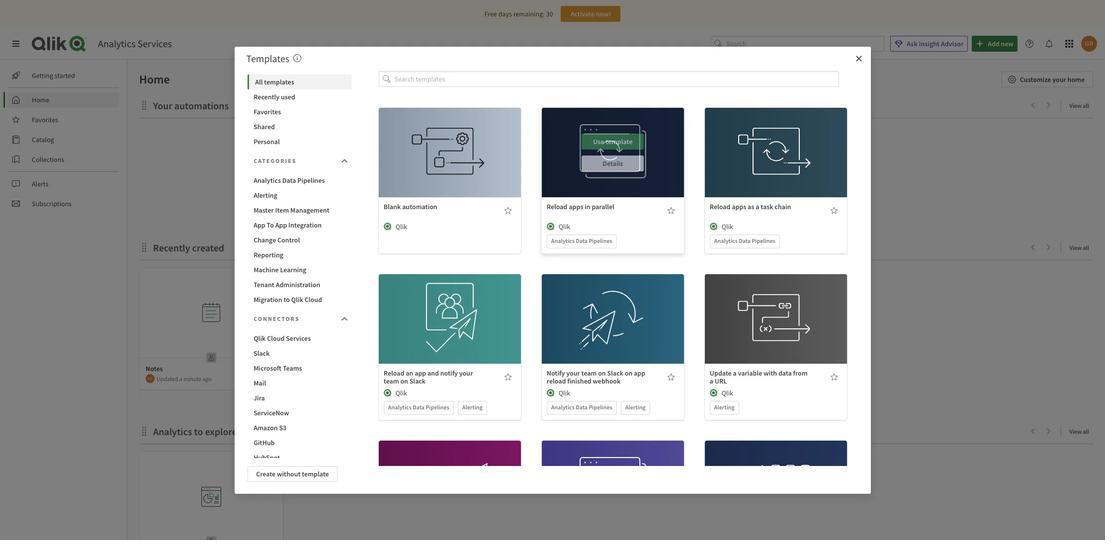 Task type: vqa. For each thing, say whether or not it's contained in the screenshot.
. to the top
no



Task type: locate. For each thing, give the bounding box(es) containing it.
qlik image
[[547, 223, 555, 231], [384, 390, 392, 397], [547, 390, 555, 397], [710, 390, 718, 397]]

a
[[756, 202, 760, 211], [733, 369, 737, 378], [179, 375, 182, 383], [710, 377, 714, 386]]

create
[[256, 470, 276, 479]]

team inside reload an app and notify your team on slack
[[384, 377, 399, 386]]

all for recently created
[[1083, 244, 1090, 252]]

cloud
[[305, 295, 322, 304], [267, 334, 285, 343]]

1 vertical spatial to
[[194, 426, 203, 438]]

your left 'home'
[[1053, 75, 1067, 84]]

all templates
[[255, 77, 294, 86]]

minutes
[[497, 375, 517, 383]]

details for a
[[766, 159, 787, 168]]

jira button
[[248, 391, 352, 406]]

2 view from the top
[[1070, 244, 1082, 252]]

master item management
[[254, 206, 330, 215]]

qlik image for blank automation
[[384, 223, 392, 231]]

recently created
[[153, 242, 224, 254]]

on right finished at bottom right
[[598, 369, 606, 378]]

2 updated from the left
[[467, 375, 489, 383]]

2 vertical spatial all
[[1083, 428, 1090, 436]]

pipelines inside "analytics data pipelines" button
[[298, 176, 325, 185]]

1 horizontal spatial home
[[139, 72, 170, 87]]

0 vertical spatial from
[[668, 211, 682, 220]]

1 apps from the left
[[569, 202, 584, 211]]

task
[[761, 202, 774, 211]]

1 greg robinson element from the left
[[146, 375, 155, 383]]

template for reload apps as a task chain
[[769, 137, 796, 146]]

amazon
[[254, 424, 278, 432]]

cloud down tenant administration button
[[305, 295, 322, 304]]

reload inside reload an app and notify your team on slack
[[384, 369, 405, 378]]

favorites up shared on the top left of the page
[[254, 107, 281, 116]]

qlik cloud services button
[[248, 331, 352, 346]]

ago for notes
[[203, 375, 212, 383]]

automations up combine
[[609, 198, 653, 208]]

personal element for untitled
[[514, 350, 530, 366]]

0 horizontal spatial slack
[[254, 349, 270, 358]]

view all for your automations
[[1070, 102, 1090, 109]]

1 horizontal spatial and
[[590, 221, 601, 230]]

add to favorites image
[[504, 207, 512, 215], [667, 207, 675, 215], [667, 374, 675, 382]]

1 vertical spatial recently
[[153, 242, 190, 254]]

0 vertical spatial move collection image
[[139, 100, 149, 110]]

slack inside button
[[254, 349, 270, 358]]

1 horizontal spatial favorites
[[254, 107, 281, 116]]

data
[[282, 176, 296, 185], [576, 237, 588, 245], [739, 237, 751, 245], [413, 404, 425, 411], [576, 404, 588, 411]]

data down reload apps as a task chain
[[739, 237, 751, 245]]

and inside reload an app and notify your team on slack
[[428, 369, 439, 378]]

favorites inside button
[[254, 107, 281, 116]]

0 vertical spatial to
[[284, 295, 290, 304]]

2 horizontal spatial slack
[[608, 369, 624, 378]]

servicenow
[[254, 409, 289, 418]]

recently for recently used
[[254, 92, 280, 101]]

1 vertical spatial and
[[428, 369, 439, 378]]

alerting down url
[[715, 404, 735, 411]]

on right webhook on the bottom of page
[[625, 369, 633, 378]]

all templates button
[[248, 74, 352, 89]]

qlik image down reload
[[547, 390, 555, 397]]

administration
[[276, 280, 320, 289]]

advisor
[[941, 39, 964, 48]]

0 horizontal spatial home
[[32, 95, 49, 104]]

1 vertical spatial home
[[32, 95, 49, 104]]

app left to
[[254, 221, 265, 230]]

2 vertical spatial view
[[1070, 428, 1082, 436]]

details button for parallel
[[582, 156, 644, 172]]

greg robinson element down "untitled"
[[456, 375, 465, 383]]

2 horizontal spatial your
[[1053, 75, 1067, 84]]

1 horizontal spatial automations
[[609, 198, 653, 208]]

home down getting
[[32, 95, 49, 104]]

0 horizontal spatial app
[[254, 221, 265, 230]]

to inside button
[[284, 295, 290, 304]]

add to favorites image for notify your team on slack on app reload finished webhook
[[667, 374, 675, 382]]

qlik for update a variable with data from a url
[[722, 389, 734, 398]]

1 horizontal spatial apps
[[732, 202, 747, 211]]

2 horizontal spatial app
[[316, 365, 327, 374]]

to left explore
[[194, 426, 203, 438]]

move collection image
[[139, 100, 149, 110], [139, 242, 149, 252], [139, 426, 149, 436]]

view all link for your automations
[[1070, 99, 1094, 111]]

1 horizontal spatial team
[[582, 369, 597, 378]]

your inside notify your team on slack on app reload finished webhook
[[567, 369, 580, 378]]

hubspot
[[254, 453, 280, 462]]

amazon s3 button
[[248, 421, 352, 435]]

alerting
[[254, 191, 278, 200], [462, 404, 483, 411], [626, 404, 646, 411], [715, 404, 735, 411]]

move collection image for analytics
[[139, 426, 149, 436]]

microsoft
[[254, 364, 282, 373]]

slack right finished at bottom right
[[608, 369, 624, 378]]

services
[[138, 37, 172, 50], [286, 334, 311, 343]]

and left notify on the bottom left
[[428, 369, 439, 378]]

qlik image for reload apps in parallel
[[547, 223, 555, 231]]

view for your automations
[[1070, 102, 1082, 109]]

app right new
[[316, 365, 327, 374]]

ago right minutes at bottom left
[[518, 375, 528, 383]]

use template for reload apps in parallel
[[593, 137, 633, 146]]

use template for reload apps as a task chain
[[757, 137, 796, 146]]

favorites up "catalog"
[[32, 115, 58, 124]]

personal button
[[248, 134, 352, 149]]

your right notify
[[567, 369, 580, 378]]

ago for untitled
[[518, 375, 528, 383]]

2 app from the left
[[634, 369, 646, 378]]

2 qlik image from the left
[[710, 223, 718, 231]]

a right update
[[733, 369, 737, 378]]

slack inside reload an app and notify your team on slack
[[410, 377, 426, 386]]

alerting up master
[[254, 191, 278, 200]]

shared button
[[248, 119, 352, 134]]

pipelines up alerting button
[[298, 176, 325, 185]]

from inside update a variable with data from a url
[[794, 369, 808, 378]]

reload left as in the right top of the page
[[710, 202, 731, 211]]

use for reload apps in parallel
[[593, 137, 604, 146]]

add to favorites image for blank automation
[[504, 207, 512, 215]]

variable
[[738, 369, 763, 378]]

1 app from the left
[[415, 369, 426, 378]]

1 all from the top
[[1083, 102, 1090, 109]]

0 horizontal spatial greg robinson element
[[146, 375, 155, 383]]

recently down all
[[254, 92, 280, 101]]

cloud down connectors
[[267, 334, 285, 343]]

data up alerting button
[[282, 176, 296, 185]]

from right data
[[794, 369, 808, 378]]

reload left in
[[547, 202, 568, 211]]

1 vertical spatial view all
[[1070, 244, 1090, 252]]

pipelines down "other"
[[589, 237, 613, 245]]

slack
[[254, 349, 270, 358], [608, 369, 624, 378], [410, 377, 426, 386]]

alerts
[[32, 180, 48, 189]]

apps left in
[[569, 202, 584, 211]]

home
[[139, 72, 170, 87], [32, 95, 49, 104]]

analytics data pipelines up alerting button
[[254, 176, 325, 185]]

0 horizontal spatial favorites
[[32, 115, 58, 124]]

use template button for notify your team on slack on app reload finished webhook
[[582, 300, 644, 316]]

add to favorites image for reload apps in parallel
[[667, 207, 675, 215]]

add to favorites image for from
[[831, 374, 838, 382]]

1 horizontal spatial ago
[[518, 375, 528, 383]]

recently left created
[[153, 242, 190, 254]]

recently inside the home main content
[[153, 242, 190, 254]]

2 vertical spatial view all link
[[1070, 425, 1094, 438]]

insight
[[919, 39, 940, 48]]

1 vertical spatial from
[[794, 369, 808, 378]]

apps for as
[[732, 202, 747, 211]]

2 greg robinson element from the left
[[456, 375, 465, 383]]

apps left as in the right top of the page
[[732, 202, 747, 211]]

1 qlik image from the left
[[384, 223, 392, 231]]

1 vertical spatial cloud
[[267, 334, 285, 343]]

use template button for update a variable with data from a url
[[745, 300, 807, 316]]

a left url
[[710, 377, 714, 386]]

details button for with
[[745, 322, 807, 338]]

your right notify on the bottom left
[[459, 369, 473, 378]]

move collection image for recently
[[139, 242, 149, 252]]

0 vertical spatial and
[[590, 221, 601, 230]]

updated down "untitled"
[[467, 375, 489, 383]]

1 horizontal spatial from
[[794, 369, 808, 378]]

2 vertical spatial view all
[[1070, 428, 1090, 436]]

management
[[290, 206, 330, 215]]

reload left an
[[384, 369, 405, 378]]

details for with
[[766, 326, 787, 335]]

2 view all from the top
[[1070, 244, 1090, 252]]

blank automation
[[384, 202, 438, 211]]

details for on
[[603, 326, 623, 335]]

1 vertical spatial move collection image
[[139, 242, 149, 252]]

ago right minute at bottom
[[203, 375, 212, 383]]

qlik for notify your team on slack on app reload finished webhook
[[559, 389, 571, 398]]

1 horizontal spatial recently
[[254, 92, 280, 101]]

greg robinson element for notes
[[146, 375, 155, 383]]

to inside the home main content
[[194, 426, 203, 438]]

1 updated from the left
[[157, 375, 178, 383]]

0 horizontal spatial services
[[138, 37, 172, 50]]

greg robinson image
[[456, 375, 465, 383]]

0 horizontal spatial from
[[668, 211, 682, 220]]

0 vertical spatial home
[[139, 72, 170, 87]]

ago
[[203, 375, 212, 383], [518, 375, 528, 383]]

updated a minute ago
[[157, 375, 212, 383]]

updated
[[157, 375, 178, 383], [467, 375, 489, 383]]

1 horizontal spatial app
[[634, 369, 646, 378]]

1 view all link from the top
[[1070, 99, 1094, 111]]

alerting down greg robinson icon
[[462, 404, 483, 411]]

automations inside you have no automations yet. automations let you combine processes from qlik sense and other cloud applications.
[[609, 198, 653, 208]]

Search text field
[[727, 36, 885, 52]]

3 all from the top
[[1083, 428, 1090, 436]]

0 horizontal spatial app
[[415, 369, 426, 378]]

3 view from the top
[[1070, 428, 1082, 436]]

1 horizontal spatial to
[[284, 295, 290, 304]]

1 vertical spatial view all link
[[1070, 241, 1094, 254]]

0 horizontal spatial ago
[[203, 375, 212, 383]]

to down tenant administration
[[284, 295, 290, 304]]

analytics data pipelines down sense
[[551, 237, 613, 245]]

your automations link
[[153, 99, 233, 112]]

a inside the home main content
[[179, 375, 182, 383]]

your inside button
[[1053, 75, 1067, 84]]

1 horizontal spatial services
[[286, 334, 311, 343]]

personal element
[[203, 350, 219, 366], [514, 350, 530, 366], [203, 534, 219, 541]]

0 horizontal spatial reload
[[384, 369, 405, 378]]

qlik image down the automations
[[547, 223, 555, 231]]

1 horizontal spatial reload
[[547, 202, 568, 211]]

analytics data pipelines down finished at bottom right
[[551, 404, 613, 411]]

qlik image for notify your team on slack on app reload finished webhook
[[547, 390, 555, 397]]

use for update a variable with data from a url
[[757, 304, 768, 313]]

team left an
[[384, 377, 399, 386]]

home up your
[[139, 72, 170, 87]]

2 horizontal spatial reload
[[710, 202, 731, 211]]

qlik image
[[384, 223, 392, 231], [710, 223, 718, 231]]

1 ago from the left
[[203, 375, 212, 383]]

reload apps as a task chain
[[710, 202, 791, 211]]

notify
[[547, 369, 565, 378]]

app inside reload an app and notify your team on slack
[[415, 369, 426, 378]]

activate now!
[[571, 9, 611, 18]]

use for blank automation
[[430, 148, 441, 157]]

qlik for reload apps in parallel
[[559, 222, 571, 231]]

without
[[277, 470, 301, 479]]

1 horizontal spatial your
[[567, 369, 580, 378]]

0 horizontal spatial to
[[194, 426, 203, 438]]

0 horizontal spatial qlik image
[[384, 223, 392, 231]]

templates are pre-built automations that help you automate common business workflows. get started by selecting one of the pre-built templates or choose the blank canvas to build an automation from scratch. tooltip
[[294, 52, 301, 64]]

team
[[582, 369, 597, 378], [384, 377, 399, 386]]

template for reload apps in parallel
[[606, 137, 633, 146]]

add to favorites image
[[831, 207, 838, 215], [504, 374, 512, 382], [831, 374, 838, 382]]

slack left notify on the bottom left
[[410, 377, 426, 386]]

0 vertical spatial cloud
[[305, 295, 322, 304]]

created
[[192, 242, 224, 254]]

qlik image down reload an app and notify your team on slack
[[384, 390, 392, 397]]

untitled
[[456, 365, 481, 374]]

2 ago from the left
[[518, 375, 528, 383]]

on left notify on the bottom left
[[401, 377, 408, 386]]

notify your team on slack on app reload finished webhook
[[547, 369, 646, 386]]

1 view from the top
[[1070, 102, 1082, 109]]

use template button for blank automation
[[419, 145, 481, 161]]

0 horizontal spatial apps
[[569, 202, 584, 211]]

slack up microsoft
[[254, 349, 270, 358]]

your for notify
[[567, 369, 580, 378]]

app right an
[[415, 369, 426, 378]]

you
[[566, 198, 579, 208]]

notify
[[441, 369, 458, 378]]

0 vertical spatial view all
[[1070, 102, 1090, 109]]

3 view all from the top
[[1070, 428, 1090, 436]]

update a variable with data from a url
[[710, 369, 808, 386]]

started
[[55, 71, 75, 80]]

0 horizontal spatial on
[[401, 377, 408, 386]]

automations right your
[[174, 99, 229, 112]]

navigation pane element
[[0, 64, 127, 216]]

2 view all link from the top
[[1070, 241, 1094, 254]]

2 vertical spatial move collection image
[[139, 426, 149, 436]]

activate now! link
[[561, 6, 621, 22]]

2 apps from the left
[[732, 202, 747, 211]]

1 vertical spatial automations
[[609, 198, 653, 208]]

services inside button
[[286, 334, 311, 343]]

0 vertical spatial view
[[1070, 102, 1082, 109]]

details button
[[582, 156, 644, 172], [745, 156, 807, 172], [419, 322, 481, 338], [582, 322, 644, 338], [745, 322, 807, 338]]

greg robinson element
[[146, 375, 155, 383], [456, 375, 465, 383]]

personal
[[254, 137, 280, 146]]

view for recently created
[[1070, 244, 1082, 252]]

updated for notes
[[157, 375, 178, 383]]

change
[[254, 236, 276, 244]]

0 horizontal spatial and
[[428, 369, 439, 378]]

cloud
[[620, 221, 636, 230]]

recently inside 'button'
[[254, 92, 280, 101]]

qlik image for reload an app and notify your team on slack
[[384, 390, 392, 397]]

customize
[[1021, 75, 1052, 84]]

1 view all from the top
[[1070, 102, 1090, 109]]

qlik image down url
[[710, 390, 718, 397]]

use template for blank automation
[[430, 148, 470, 157]]

view all
[[1070, 102, 1090, 109], [1070, 244, 1090, 252], [1070, 428, 1090, 436]]

reload for reload an app and notify your team on slack
[[384, 369, 405, 378]]

1 horizontal spatial greg robinson element
[[456, 375, 465, 383]]

all for your automations
[[1083, 102, 1090, 109]]

use template button
[[582, 134, 644, 150], [745, 134, 807, 150], [419, 145, 481, 161], [419, 300, 481, 316], [582, 300, 644, 316], [745, 300, 807, 316]]

a left minute at bottom
[[179, 375, 182, 383]]

qlik image down blank
[[384, 223, 392, 231]]

15
[[490, 375, 496, 383]]

3 view all link from the top
[[1070, 425, 1094, 438]]

1 horizontal spatial updated
[[467, 375, 489, 383]]

0 vertical spatial recently
[[254, 92, 280, 101]]

0 horizontal spatial your
[[459, 369, 473, 378]]

2 all from the top
[[1083, 244, 1090, 252]]

0 vertical spatial view all link
[[1070, 99, 1094, 111]]

details
[[603, 159, 623, 168], [766, 159, 787, 168], [440, 326, 460, 335], [603, 326, 623, 335], [766, 326, 787, 335]]

0 horizontal spatial automations
[[174, 99, 229, 112]]

0 vertical spatial all
[[1083, 102, 1090, 109]]

customize your home
[[1021, 75, 1085, 84]]

greg robinson image
[[146, 375, 155, 383]]

1 horizontal spatial qlik image
[[710, 223, 718, 231]]

greg robinson element down notes
[[146, 375, 155, 383]]

analytics services
[[98, 37, 172, 50]]

from inside you have no automations yet. automations let you combine processes from qlik sense and other cloud applications.
[[668, 211, 682, 220]]

1 horizontal spatial app
[[275, 221, 287, 230]]

update
[[710, 369, 732, 378]]

1 vertical spatial all
[[1083, 244, 1090, 252]]

migration
[[254, 295, 282, 304]]

yet.
[[654, 198, 667, 208]]

collections link
[[8, 152, 119, 168]]

0 horizontal spatial updated
[[157, 375, 178, 383]]

1 vertical spatial view
[[1070, 244, 1082, 252]]

app right webhook on the bottom of page
[[634, 369, 646, 378]]

app right to
[[275, 221, 287, 230]]

you have no automations yet. automations let you combine processes from qlik sense and other cloud applications.
[[551, 198, 682, 230]]

qlik image down reload apps as a task chain
[[710, 223, 718, 231]]

updated down notes
[[157, 375, 178, 383]]

teams
[[283, 364, 302, 373]]

1 vertical spatial services
[[286, 334, 311, 343]]

analytics
[[98, 37, 136, 50], [254, 176, 281, 185], [551, 237, 575, 245], [715, 237, 738, 245], [388, 404, 412, 411], [551, 404, 575, 411], [153, 426, 192, 438]]

analytics inside "analytics data pipelines" button
[[254, 176, 281, 185]]

view all link for recently created
[[1070, 241, 1094, 254]]

and down let
[[590, 221, 601, 230]]

1 horizontal spatial slack
[[410, 377, 426, 386]]

from up applications.
[[668, 211, 682, 220]]

qlik inside you have no automations yet. automations let you combine processes from qlik sense and other cloud applications.
[[558, 221, 570, 230]]

2 horizontal spatial on
[[625, 369, 633, 378]]

0 horizontal spatial cloud
[[267, 334, 285, 343]]

new
[[301, 365, 314, 374]]

use for reload apps as a task chain
[[757, 137, 768, 146]]

team right notify
[[582, 369, 597, 378]]

0 horizontal spatial team
[[384, 377, 399, 386]]

create without template button
[[248, 466, 338, 482]]

template
[[606, 137, 633, 146], [769, 137, 796, 146], [443, 148, 470, 157], [443, 304, 470, 313], [606, 304, 633, 313], [769, 304, 796, 313], [302, 470, 329, 479]]

0 horizontal spatial recently
[[153, 242, 190, 254]]

from
[[668, 211, 682, 220], [794, 369, 808, 378]]



Task type: describe. For each thing, give the bounding box(es) containing it.
url
[[715, 377, 727, 386]]

you
[[599, 211, 610, 220]]

amazon s3
[[254, 424, 287, 432]]

processes
[[638, 211, 667, 220]]

reload apps in parallel
[[547, 202, 615, 211]]

servicenow button
[[248, 406, 352, 421]]

updated 15 minutes ago
[[467, 375, 528, 383]]

jira
[[254, 394, 265, 403]]

alerting button
[[248, 188, 352, 203]]

ask
[[907, 39, 918, 48]]

searchbar element
[[711, 36, 885, 52]]

days
[[499, 9, 512, 18]]

recently used button
[[248, 89, 352, 104]]

combine
[[611, 211, 637, 220]]

templates
[[246, 52, 290, 64]]

updated for untitled
[[467, 375, 489, 383]]

analytics services element
[[98, 37, 172, 50]]

templates
[[264, 77, 294, 86]]

free
[[485, 9, 497, 18]]

view for analytics to explore
[[1070, 428, 1082, 436]]

on inside reload an app and notify your team on slack
[[401, 377, 408, 386]]

recently for recently created
[[153, 242, 190, 254]]

alerting down notify your team on slack on app reload finished webhook
[[626, 404, 646, 411]]

favorites inside navigation pane element
[[32, 115, 58, 124]]

qlik cloud services
[[254, 334, 311, 343]]

favorites link
[[8, 112, 119, 128]]

connectors
[[254, 315, 300, 323]]

microsoft teams button
[[248, 361, 352, 376]]

details button for on
[[582, 322, 644, 338]]

tenant administration button
[[248, 277, 352, 292]]

details button for a
[[745, 156, 807, 172]]

use template for reload an app and notify your team on slack
[[430, 304, 470, 313]]

close image
[[855, 54, 863, 62]]

machine learning
[[254, 265, 307, 274]]

view all for recently created
[[1070, 244, 1090, 252]]

template for reload an app and notify your team on slack
[[443, 304, 470, 313]]

categories button
[[248, 151, 352, 171]]

reload for reload apps as a task chain
[[710, 202, 731, 211]]

reload for reload apps in parallel
[[547, 202, 568, 211]]

qlik inside migration to qlik cloud button
[[291, 295, 303, 304]]

to for qlik
[[284, 295, 290, 304]]

github
[[254, 438, 275, 447]]

use template button for reload apps in parallel
[[582, 134, 644, 150]]

pipelines down task
[[752, 237, 776, 245]]

1 horizontal spatial cloud
[[305, 295, 322, 304]]

shared
[[254, 122, 275, 131]]

template for notify your team on slack on app reload finished webhook
[[606, 304, 633, 313]]

connectors button
[[248, 309, 352, 329]]

your automations
[[153, 99, 229, 112]]

use template for update a variable with data from a url
[[757, 304, 796, 313]]

reload
[[547, 377, 566, 386]]

view all link for analytics to explore
[[1070, 425, 1094, 438]]

analytics data pipelines down reload an app and notify your team on slack
[[388, 404, 449, 411]]

data inside "analytics data pipelines" button
[[282, 176, 296, 185]]

with
[[764, 369, 777, 378]]

use template button for reload apps as a task chain
[[745, 134, 807, 150]]

0 vertical spatial services
[[138, 37, 172, 50]]

slack inside notify your team on slack on app reload finished webhook
[[608, 369, 624, 378]]

data down sense
[[576, 237, 588, 245]]

github button
[[248, 435, 352, 450]]

integration
[[289, 221, 322, 230]]

notes
[[146, 365, 163, 374]]

customize your home button
[[1002, 72, 1094, 88]]

your for customize
[[1053, 75, 1067, 84]]

qlik for reload an app and notify your team on slack
[[396, 389, 407, 398]]

template for blank automation
[[443, 148, 470, 157]]

mail button
[[248, 376, 352, 391]]

details button for and
[[419, 322, 481, 338]]

view all for analytics to explore
[[1070, 428, 1090, 436]]

analytics inside the home main content
[[153, 426, 192, 438]]

as
[[748, 202, 755, 211]]

master
[[254, 206, 274, 215]]

add to favorites image for chain
[[831, 207, 838, 215]]

have
[[580, 198, 597, 208]]

templates are pre-built automations that help you automate common business workflows. get started by selecting one of the pre-built templates or choose the blank canvas to build an automation from scratch. image
[[294, 54, 301, 62]]

use for notify your team on slack on app reload finished webhook
[[593, 304, 604, 313]]

parallel
[[592, 202, 615, 211]]

home inside navigation pane element
[[32, 95, 49, 104]]

qlik inside qlik cloud services button
[[254, 334, 266, 343]]

0 vertical spatial automations
[[174, 99, 229, 112]]

tenant administration
[[254, 280, 320, 289]]

qlik for blank automation
[[396, 222, 407, 231]]

app inside the home main content
[[316, 365, 327, 374]]

free days remaining: 30
[[485, 9, 553, 18]]

analytics to explore link
[[153, 426, 241, 438]]

hubspot button
[[248, 450, 352, 465]]

qlik for reload apps as a task chain
[[722, 222, 734, 231]]

learning
[[280, 265, 307, 274]]

pipelines down webhook on the bottom of page
[[589, 404, 613, 411]]

move collection image for your
[[139, 100, 149, 110]]

close sidebar menu image
[[12, 40, 20, 48]]

all for analytics to explore
[[1083, 428, 1090, 436]]

categories
[[254, 157, 297, 164]]

getting
[[32, 71, 53, 80]]

to for explore
[[194, 426, 203, 438]]

blank
[[384, 202, 401, 211]]

your inside reload an app and notify your team on slack
[[459, 369, 473, 378]]

app to app integration button
[[248, 218, 352, 233]]

use template for notify your team on slack on app reload finished webhook
[[593, 304, 633, 313]]

alerting inside button
[[254, 191, 278, 200]]

data down finished at bottom right
[[576, 404, 588, 411]]

template for update a variable with data from a url
[[769, 304, 796, 313]]

favorites button
[[248, 104, 352, 119]]

qlik image for update a variable with data from a url
[[710, 390, 718, 397]]

chain
[[775, 202, 791, 211]]

change control button
[[248, 233, 352, 247]]

greg robinson element for untitled
[[456, 375, 465, 383]]

applications.
[[638, 221, 675, 230]]

finished
[[568, 377, 592, 386]]

1 horizontal spatial on
[[598, 369, 606, 378]]

qlik image for reload apps as a task chain
[[710, 223, 718, 231]]

use template button for reload an app and notify your team on slack
[[419, 300, 481, 316]]

machine learning button
[[248, 262, 352, 277]]

analytics data pipelines inside button
[[254, 176, 325, 185]]

webhook
[[593, 377, 621, 386]]

team inside notify your team on slack on app reload finished webhook
[[582, 369, 597, 378]]

automation
[[402, 202, 438, 211]]

details for parallel
[[603, 159, 623, 168]]

new app
[[301, 365, 327, 374]]

microsoft teams
[[254, 364, 302, 373]]

data down reload an app and notify your team on slack
[[413, 404, 425, 411]]

app inside notify your team on slack on app reload finished webhook
[[634, 369, 646, 378]]

and inside you have no automations yet. automations let you combine processes from qlik sense and other cloud applications.
[[590, 221, 601, 230]]

use for reload an app and notify your team on slack
[[430, 304, 441, 313]]

an
[[406, 369, 413, 378]]

a right as in the right top of the page
[[756, 202, 760, 211]]

personal element for notes
[[203, 350, 219, 366]]

s3
[[279, 424, 287, 432]]

analytics to explore
[[153, 426, 237, 438]]

let
[[590, 211, 598, 220]]

in
[[585, 202, 591, 211]]

sense
[[571, 221, 589, 230]]

Search templates text field
[[395, 71, 839, 87]]

details for and
[[440, 326, 460, 335]]

used
[[281, 92, 295, 101]]

data
[[779, 369, 792, 378]]

home link
[[8, 92, 119, 108]]

pipelines down reload an app and notify your team on slack
[[426, 404, 449, 411]]

analytics data pipelines down reload apps as a task chain
[[715, 237, 776, 245]]

recently created link
[[153, 242, 228, 254]]

home main content
[[123, 60, 1106, 541]]

home inside main content
[[139, 72, 170, 87]]

migration to qlik cloud button
[[248, 292, 352, 307]]

change control
[[254, 236, 300, 244]]

explore
[[205, 426, 237, 438]]

apps for in
[[569, 202, 584, 211]]

other
[[603, 221, 618, 230]]

home
[[1068, 75, 1085, 84]]

ask insight advisor
[[907, 39, 964, 48]]

ask insight advisor button
[[891, 36, 968, 52]]

collections
[[32, 155, 64, 164]]

add to favorites image for your
[[504, 374, 512, 382]]



